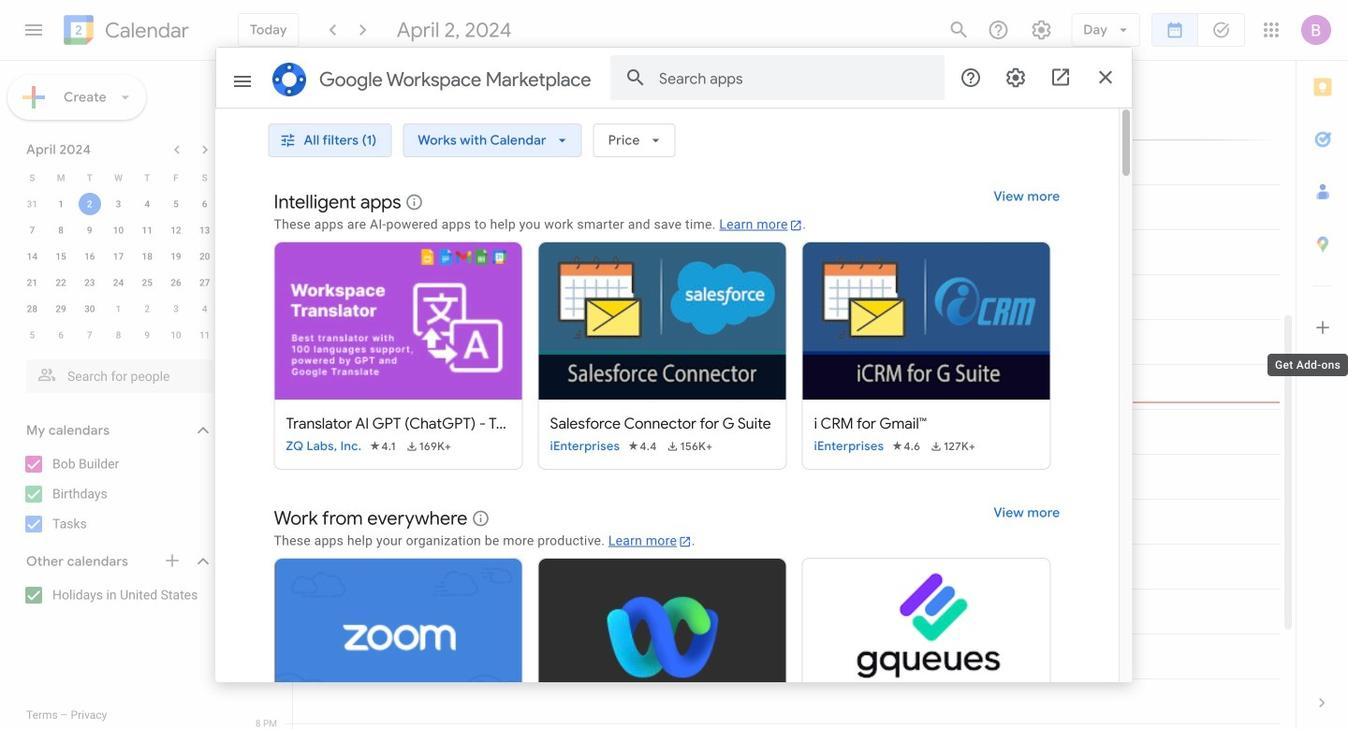 Task type: vqa. For each thing, say whether or not it's contained in the screenshot.
search field
yes



Task type: describe. For each thing, give the bounding box(es) containing it.
cell inside april 2024 grid
[[75, 191, 104, 217]]

14 element
[[21, 245, 43, 268]]

may 9 element
[[136, 324, 159, 347]]

may 5 element
[[21, 324, 43, 347]]

16 element
[[78, 245, 101, 268]]

april 2024 grid
[[18, 165, 219, 348]]

2, today element
[[78, 193, 101, 215]]

6 element
[[194, 193, 216, 215]]

13 element
[[194, 219, 216, 242]]

20 element
[[194, 245, 216, 268]]

12 element
[[165, 219, 187, 242]]

26 element
[[165, 272, 187, 294]]

11 element
[[136, 219, 159, 242]]

heading inside calendar element
[[101, 19, 189, 42]]

may 11 element
[[194, 324, 216, 347]]

27 element
[[194, 272, 216, 294]]

8 element
[[50, 219, 72, 242]]

23 element
[[78, 272, 101, 294]]

17 element
[[107, 245, 130, 268]]

21 element
[[21, 272, 43, 294]]

4 element
[[136, 193, 159, 215]]



Task type: locate. For each thing, give the bounding box(es) containing it.
30 element
[[78, 298, 101, 320]]

2 row from the top
[[18, 191, 219, 217]]

6 row from the top
[[18, 296, 219, 322]]

row up may 1 element
[[18, 270, 219, 296]]

28 element
[[21, 298, 43, 320]]

22 element
[[50, 272, 72, 294]]

may 4 element
[[194, 298, 216, 320]]

29 element
[[50, 298, 72, 320]]

1 row from the top
[[18, 165, 219, 191]]

row
[[18, 165, 219, 191], [18, 191, 219, 217], [18, 217, 219, 244], [18, 244, 219, 270], [18, 270, 219, 296], [18, 296, 219, 322], [18, 322, 219, 348]]

row down 10 element
[[18, 244, 219, 270]]

9 element
[[78, 219, 101, 242]]

row up 3 element
[[18, 165, 219, 191]]

row up may 8 element
[[18, 296, 219, 322]]

5 element
[[165, 193, 187, 215]]

24 element
[[107, 272, 130, 294]]

may 2 element
[[136, 298, 159, 320]]

row group
[[18, 191, 219, 348]]

main drawer image
[[22, 19, 45, 41]]

may 3 element
[[165, 298, 187, 320]]

grid
[[240, 61, 1297, 730]]

my calendars list
[[4, 450, 232, 540]]

3 row from the top
[[18, 217, 219, 244]]

5 row from the top
[[18, 270, 219, 296]]

may 1 element
[[107, 298, 130, 320]]

may 7 element
[[78, 324, 101, 347]]

may 8 element
[[107, 324, 130, 347]]

column header
[[292, 61, 1282, 140]]

4 row from the top
[[18, 244, 219, 270]]

None search field
[[0, 352, 232, 393]]

15 element
[[50, 245, 72, 268]]

march 31 element
[[21, 193, 43, 215]]

19 element
[[165, 245, 187, 268]]

calendar element
[[60, 11, 189, 52]]

7 element
[[21, 219, 43, 242]]

may 10 element
[[165, 324, 187, 347]]

cell
[[75, 191, 104, 217]]

row up 17 element
[[18, 217, 219, 244]]

10 element
[[107, 219, 130, 242]]

heading
[[101, 19, 189, 42]]

row up 10 element
[[18, 191, 219, 217]]

row down may 1 element
[[18, 322, 219, 348]]

tab list
[[1297, 61, 1349, 677]]

may 6 element
[[50, 324, 72, 347]]

18 element
[[136, 245, 159, 268]]

3 element
[[107, 193, 130, 215]]

25 element
[[136, 272, 159, 294]]

1 element
[[50, 193, 72, 215]]

7 row from the top
[[18, 322, 219, 348]]



